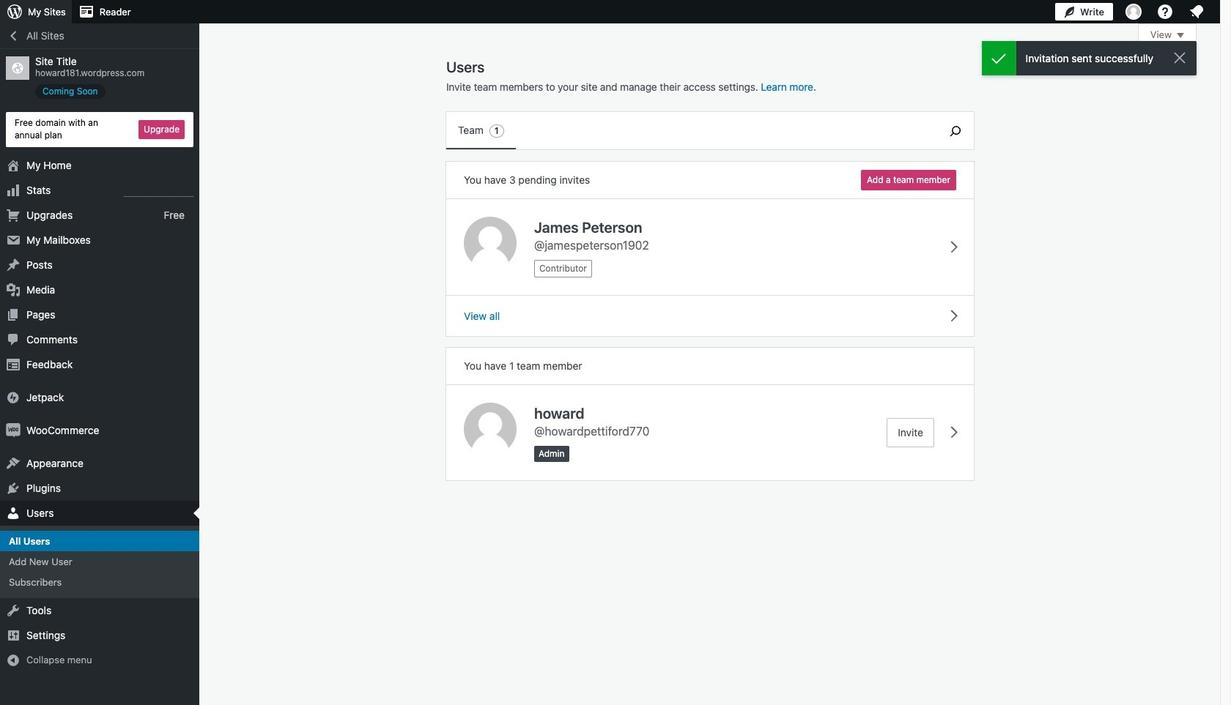 Task type: locate. For each thing, give the bounding box(es) containing it.
my profile image
[[1126, 4, 1142, 20]]

0 vertical spatial img image
[[6, 390, 21, 405]]

help image
[[1157, 3, 1174, 21]]

open search image
[[937, 122, 974, 140]]

1 vertical spatial img image
[[6, 423, 21, 438]]

highest hourly views 0 image
[[124, 187, 193, 197]]

1 img image from the top
[[6, 390, 21, 405]]

dismiss image
[[1171, 49, 1189, 67]]

img image
[[6, 390, 21, 405], [6, 423, 21, 438]]

None search field
[[937, 112, 974, 150]]

main content
[[446, 23, 1197, 481]]

notice status
[[982, 41, 1197, 75]]



Task type: describe. For each thing, give the bounding box(es) containing it.
closed image
[[1177, 33, 1184, 38]]

james peterson image
[[464, 217, 517, 270]]

2 img image from the top
[[6, 423, 21, 438]]

howard image
[[464, 403, 517, 456]]

manage your notifications image
[[1188, 3, 1206, 21]]



Task type: vqa. For each thing, say whether or not it's contained in the screenshot.
Foam 'image'
no



